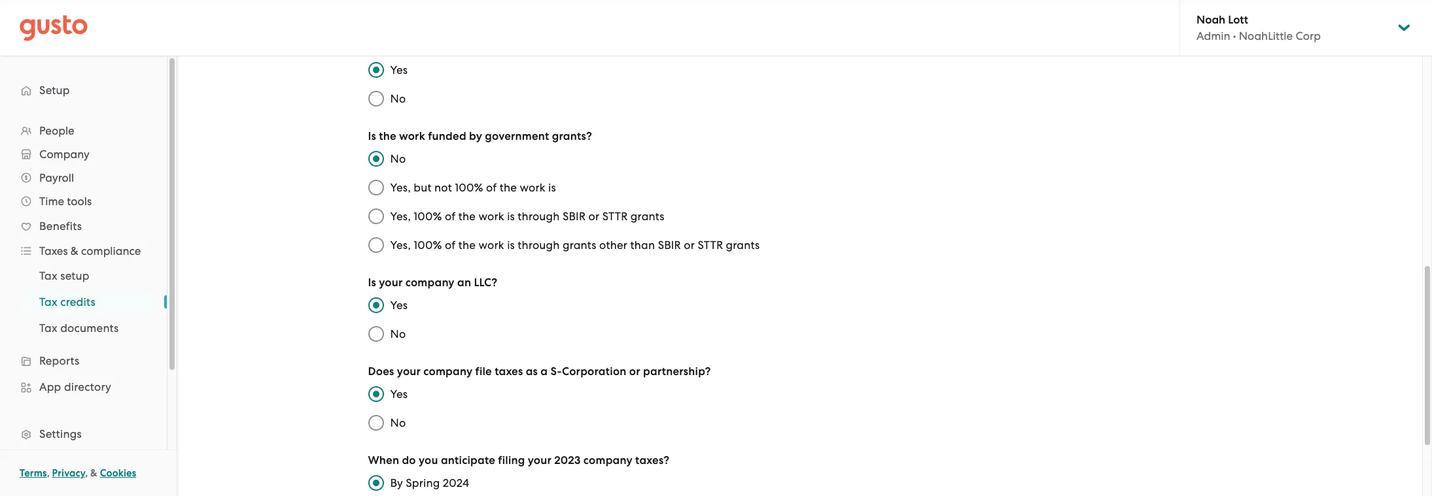 Task type: describe. For each thing, give the bounding box(es) containing it.
Yes radio
[[362, 380, 390, 409]]

the down no option
[[379, 130, 396, 143]]

list containing people
[[0, 119, 167, 497]]

an
[[457, 276, 471, 290]]

government
[[485, 130, 549, 143]]

tax for tax credits
[[39, 296, 57, 309]]

0 horizontal spatial grants
[[563, 239, 597, 252]]

a
[[541, 365, 548, 379]]

company
[[39, 148, 89, 161]]

setup link
[[13, 79, 154, 102]]

home image
[[20, 15, 88, 41]]

taxes?
[[635, 454, 670, 468]]

time
[[39, 195, 64, 208]]

privacy link
[[52, 468, 85, 480]]

tax for tax documents
[[39, 322, 57, 335]]

through for sbir
[[518, 210, 560, 223]]

yes, 100% of the work is through grants other than sbir or sttr grants
[[390, 239, 760, 252]]

0 vertical spatial of
[[486, 181, 497, 194]]

1 no from the top
[[390, 92, 406, 105]]

taxes & compliance
[[39, 245, 141, 258]]

cookies button
[[100, 466, 136, 482]]

when
[[368, 454, 399, 468]]

is for grants
[[507, 239, 515, 252]]

By Spring 2024 radio
[[362, 469, 390, 497]]

& inside dropdown button
[[71, 245, 78, 258]]

by
[[469, 130, 482, 143]]

directory
[[64, 381, 111, 394]]

2 , from the left
[[85, 468, 88, 480]]

payroll button
[[13, 166, 154, 190]]

as
[[526, 365, 538, 379]]

noahlittle
[[1239, 29, 1293, 43]]

is for is your company an llc?
[[368, 276, 376, 290]]

•
[[1233, 29, 1236, 43]]

setup
[[39, 84, 70, 97]]

no radio for is
[[362, 320, 390, 349]]

privacy
[[52, 468, 85, 480]]

compliance
[[81, 245, 141, 258]]

settings link
[[13, 423, 154, 446]]

tax documents
[[39, 322, 119, 335]]

tax for tax setup
[[39, 270, 57, 283]]

work up "yes, 100% of the work is through sbir or sttr grants"
[[520, 181, 546, 194]]

tax credits link
[[24, 291, 154, 314]]

tax credits
[[39, 296, 95, 309]]

tools
[[67, 195, 92, 208]]

than
[[630, 239, 655, 252]]

Yes, 100% of the work is through grants other than SBIR or STTR grants radio
[[362, 231, 390, 260]]

yes, for yes, 100% of the work is through grants other than sbir or sttr grants
[[390, 239, 411, 252]]

settings
[[39, 428, 82, 441]]

0 horizontal spatial sttr
[[602, 210, 628, 223]]

company button
[[13, 143, 154, 166]]

2023
[[554, 454, 581, 468]]

does your company file taxes as a s-corporation or partnership?
[[368, 365, 711, 379]]

1 , from the left
[[47, 468, 50, 480]]

people
[[39, 124, 74, 137]]

spring
[[406, 477, 440, 490]]

Yes, but not 100% of the work is radio
[[362, 173, 390, 202]]

app directory
[[39, 381, 111, 394]]

0 vertical spatial is
[[548, 181, 556, 194]]

time tools
[[39, 195, 92, 208]]

of for yes, 100% of the work is through sbir or sttr grants
[[445, 210, 456, 223]]

1 horizontal spatial grants
[[631, 210, 665, 223]]

app directory link
[[13, 376, 154, 399]]



Task type: vqa. For each thing, say whether or not it's contained in the screenshot.
the top &
yes



Task type: locate. For each thing, give the bounding box(es) containing it.
yes, 100% of the work is through sbir or sttr grants
[[390, 210, 665, 223]]

is your company an llc?
[[368, 276, 498, 290]]

, left privacy 'link'
[[47, 468, 50, 480]]

company for an
[[406, 276, 455, 290]]

noah lott admin • noahlittle corp
[[1197, 13, 1321, 43]]

1 vertical spatial through
[[518, 239, 560, 252]]

people button
[[13, 119, 154, 143]]

1 vertical spatial yes
[[390, 299, 408, 312]]

work up llc?
[[479, 239, 504, 252]]

1 vertical spatial company
[[424, 365, 473, 379]]

tax down tax credits
[[39, 322, 57, 335]]

no
[[390, 92, 406, 105], [390, 152, 406, 166], [390, 328, 406, 341], [390, 417, 406, 430]]

lott
[[1228, 13, 1248, 27]]

work
[[399, 130, 425, 143], [520, 181, 546, 194], [479, 210, 504, 223], [479, 239, 504, 252]]

of up "yes, 100% of the work is through sbir or sttr grants"
[[486, 181, 497, 194]]

benefits link
[[13, 215, 154, 238]]

2 yes radio from the top
[[362, 291, 390, 320]]

0 vertical spatial yes
[[390, 63, 408, 77]]

2 vertical spatial company
[[584, 454, 633, 468]]

Yes, 100% of the work is through SBIR or STTR grants radio
[[362, 202, 390, 231]]

1 vertical spatial is
[[368, 276, 376, 290]]

1 vertical spatial is
[[507, 210, 515, 223]]

tax left credits
[[39, 296, 57, 309]]

1 vertical spatial sbir
[[658, 239, 681, 252]]

company right 2023
[[584, 454, 633, 468]]

1 vertical spatial or
[[684, 239, 695, 252]]

company for file
[[424, 365, 473, 379]]

2 vertical spatial no radio
[[362, 409, 390, 438]]

0 vertical spatial tax
[[39, 270, 57, 283]]

yes up no option
[[390, 63, 408, 77]]

the
[[379, 130, 396, 143], [500, 181, 517, 194], [458, 210, 476, 223], [458, 239, 476, 252]]

or up yes, 100% of the work is through grants other than sbir or sttr grants
[[589, 210, 600, 223]]

4 no from the top
[[390, 417, 406, 430]]

1 vertical spatial &
[[90, 468, 98, 480]]

work down yes, but not 100% of the work is
[[479, 210, 504, 223]]

other
[[599, 239, 628, 252]]

is for sbir
[[507, 210, 515, 223]]

reports
[[39, 355, 79, 368]]

tax setup
[[39, 270, 89, 283]]

does
[[368, 365, 394, 379]]

2 yes, from the top
[[390, 210, 411, 223]]

payroll
[[39, 171, 74, 185]]

admin
[[1197, 29, 1231, 43]]

or
[[589, 210, 600, 223], [684, 239, 695, 252], [629, 365, 640, 379]]

1 horizontal spatial &
[[90, 468, 98, 480]]

100% down but
[[414, 210, 442, 223]]

1 vertical spatial 100%
[[414, 210, 442, 223]]

grants?
[[552, 130, 592, 143]]

yes, for yes, 100% of the work is through sbir or sttr grants
[[390, 210, 411, 223]]

your
[[379, 276, 403, 290], [397, 365, 421, 379], [528, 454, 552, 468]]

&
[[71, 245, 78, 258], [90, 468, 98, 480]]

is
[[548, 181, 556, 194], [507, 210, 515, 223], [507, 239, 515, 252]]

100% up is your company an llc?
[[414, 239, 442, 252]]

3 yes, from the top
[[390, 239, 411, 252]]

yes, for yes, but not 100% of the work is
[[390, 181, 411, 194]]

is up "yes, 100% of the work is through sbir or sttr grants"
[[548, 181, 556, 194]]

or right than
[[684, 239, 695, 252]]

is down "yes, 100% of the work is through sbir or sttr grants"
[[507, 239, 515, 252]]

2 vertical spatial yes
[[390, 388, 408, 401]]

1 vertical spatial sttr
[[698, 239, 723, 252]]

yes, but not 100% of the work is
[[390, 181, 556, 194]]

1 tax from the top
[[39, 270, 57, 283]]

is down no option
[[368, 130, 376, 143]]

corporation
[[562, 365, 627, 379]]

yes,
[[390, 181, 411, 194], [390, 210, 411, 223], [390, 239, 411, 252]]

tax setup link
[[24, 264, 154, 288]]

1 vertical spatial tax
[[39, 296, 57, 309]]

terms
[[20, 468, 47, 480]]

through
[[518, 210, 560, 223], [518, 239, 560, 252]]

terms link
[[20, 468, 47, 480]]

list
[[0, 119, 167, 497], [0, 263, 167, 342]]

0 vertical spatial sttr
[[602, 210, 628, 223]]

gusto navigation element
[[0, 56, 167, 497]]

corp
[[1296, 29, 1321, 43]]

1 horizontal spatial or
[[629, 365, 640, 379]]

yes down does
[[390, 388, 408, 401]]

100% for yes, 100% of the work is through sbir or sttr grants
[[414, 210, 442, 223]]

3 yes from the top
[[390, 388, 408, 401]]

2 vertical spatial is
[[507, 239, 515, 252]]

2 is from the top
[[368, 276, 376, 290]]

cookies
[[100, 468, 136, 480]]

yes for is
[[390, 299, 408, 312]]

but
[[414, 181, 432, 194]]

100%
[[455, 181, 483, 194], [414, 210, 442, 223], [414, 239, 442, 252]]

by
[[390, 477, 403, 490]]

100% for yes, 100% of the work is through grants other than sbir or sttr grants
[[414, 239, 442, 252]]

0 vertical spatial no radio
[[362, 145, 390, 173]]

do
[[402, 454, 416, 468]]

1 vertical spatial no radio
[[362, 320, 390, 349]]

2 list from the top
[[0, 263, 167, 342]]

company left the an
[[406, 276, 455, 290]]

benefits
[[39, 220, 82, 233]]

tax
[[39, 270, 57, 283], [39, 296, 57, 309], [39, 322, 57, 335]]

is down yes, 100% of the work is through grants other than sbir or sttr grants option
[[368, 276, 376, 290]]

is for is the work funded by government grants?
[[368, 130, 376, 143]]

your for is
[[379, 276, 403, 290]]

0 vertical spatial or
[[589, 210, 600, 223]]

& left cookies button
[[90, 468, 98, 480]]

setup
[[60, 270, 89, 283]]

noah
[[1197, 13, 1226, 27]]

2 vertical spatial your
[[528, 454, 552, 468]]

of up is your company an llc?
[[445, 239, 456, 252]]

no radio up does
[[362, 320, 390, 349]]

anticipate
[[441, 454, 495, 468]]

s-
[[551, 365, 562, 379]]

is
[[368, 130, 376, 143], [368, 276, 376, 290]]

1 through from the top
[[518, 210, 560, 223]]

2 through from the top
[[518, 239, 560, 252]]

1 yes radio from the top
[[362, 56, 390, 84]]

0 vertical spatial yes radio
[[362, 56, 390, 84]]

taxes
[[39, 245, 68, 258]]

of down the not at the top left of page
[[445, 210, 456, 223]]

No radio
[[362, 84, 390, 113]]

3 tax from the top
[[39, 322, 57, 335]]

when do you anticipate filing your 2023 company taxes?
[[368, 454, 670, 468]]

0 vertical spatial through
[[518, 210, 560, 223]]

yes down is your company an llc?
[[390, 299, 408, 312]]

yes, down the yes, 100% of the work is through sbir or sttr grants option in the left of the page
[[390, 239, 411, 252]]

filing
[[498, 454, 525, 468]]

terms , privacy , & cookies
[[20, 468, 136, 480]]

2 yes from the top
[[390, 299, 408, 312]]

yes for does
[[390, 388, 408, 401]]

taxes & compliance button
[[13, 239, 154, 263]]

1 horizontal spatial ,
[[85, 468, 88, 480]]

2 vertical spatial yes,
[[390, 239, 411, 252]]

you
[[419, 454, 438, 468]]

app
[[39, 381, 61, 394]]

of
[[486, 181, 497, 194], [445, 210, 456, 223], [445, 239, 456, 252]]

sttr
[[602, 210, 628, 223], [698, 239, 723, 252]]

0 vertical spatial company
[[406, 276, 455, 290]]

documents
[[60, 322, 119, 335]]

0 horizontal spatial sbir
[[563, 210, 586, 223]]

by spring 2024
[[390, 477, 469, 490]]

2 no radio from the top
[[362, 320, 390, 349]]

1 vertical spatial yes radio
[[362, 291, 390, 320]]

,
[[47, 468, 50, 480], [85, 468, 88, 480]]

or right corporation
[[629, 365, 640, 379]]

1 vertical spatial of
[[445, 210, 456, 223]]

3 no radio from the top
[[362, 409, 390, 438]]

sbir
[[563, 210, 586, 223], [658, 239, 681, 252]]

2 horizontal spatial grants
[[726, 239, 760, 252]]

1 horizontal spatial sbir
[[658, 239, 681, 252]]

yes, left but
[[390, 181, 411, 194]]

1 no radio from the top
[[362, 145, 390, 173]]

1 horizontal spatial sttr
[[698, 239, 723, 252]]

No radio
[[362, 145, 390, 173], [362, 320, 390, 349], [362, 409, 390, 438]]

reports link
[[13, 349, 154, 373]]

0 horizontal spatial &
[[71, 245, 78, 258]]

1 vertical spatial yes,
[[390, 210, 411, 223]]

is down yes, but not 100% of the work is
[[507, 210, 515, 223]]

through down "yes, 100% of the work is through sbir or sttr grants"
[[518, 239, 560, 252]]

2 vertical spatial or
[[629, 365, 640, 379]]

1 yes, from the top
[[390, 181, 411, 194]]

no radio for does
[[362, 409, 390, 438]]

0 horizontal spatial ,
[[47, 468, 50, 480]]

100% right the not at the top left of page
[[455, 181, 483, 194]]

0 vertical spatial is
[[368, 130, 376, 143]]

0 vertical spatial 100%
[[455, 181, 483, 194]]

through for grants
[[518, 239, 560, 252]]

2 vertical spatial 100%
[[414, 239, 442, 252]]

Yes radio
[[362, 56, 390, 84], [362, 291, 390, 320]]

the up the an
[[458, 239, 476, 252]]

the down yes, but not 100% of the work is
[[458, 210, 476, 223]]

your right does
[[397, 365, 421, 379]]

time tools button
[[13, 190, 154, 213]]

llc?
[[474, 276, 498, 290]]

yes
[[390, 63, 408, 77], [390, 299, 408, 312], [390, 388, 408, 401]]

file
[[475, 365, 492, 379]]

company left file
[[424, 365, 473, 379]]

funded
[[428, 130, 466, 143]]

no radio up the yes, 100% of the work is through sbir or sttr grants option in the left of the page
[[362, 145, 390, 173]]

is the work funded by government grants?
[[368, 130, 592, 143]]

list containing tax setup
[[0, 263, 167, 342]]

work left the funded
[[399, 130, 425, 143]]

through up yes, 100% of the work is through grants other than sbir or sttr grants
[[518, 210, 560, 223]]

grants
[[631, 210, 665, 223], [563, 239, 597, 252], [726, 239, 760, 252]]

tax documents link
[[24, 317, 154, 340]]

company
[[406, 276, 455, 290], [424, 365, 473, 379], [584, 454, 633, 468]]

0 vertical spatial &
[[71, 245, 78, 258]]

tax down the "taxes"
[[39, 270, 57, 283]]

3 no from the top
[[390, 328, 406, 341]]

no radio up when
[[362, 409, 390, 438]]

taxes
[[495, 365, 523, 379]]

1 is from the top
[[368, 130, 376, 143]]

& right the "taxes"
[[71, 245, 78, 258]]

sbir up yes, 100% of the work is through grants other than sbir or sttr grants
[[563, 210, 586, 223]]

the up "yes, 100% of the work is through sbir or sttr grants"
[[500, 181, 517, 194]]

yes, up yes, 100% of the work is through grants other than sbir or sttr grants option
[[390, 210, 411, 223]]

1 vertical spatial your
[[397, 365, 421, 379]]

2 vertical spatial of
[[445, 239, 456, 252]]

sbir right than
[[658, 239, 681, 252]]

2 vertical spatial tax
[[39, 322, 57, 335]]

2 tax from the top
[[39, 296, 57, 309]]

your for does
[[397, 365, 421, 379]]

2024
[[443, 477, 469, 490]]

0 vertical spatial sbir
[[563, 210, 586, 223]]

your down yes, 100% of the work is through grants other than sbir or sttr grants option
[[379, 276, 403, 290]]

your left 2023
[[528, 454, 552, 468]]

1 list from the top
[[0, 119, 167, 497]]

of for yes, 100% of the work is through grants other than sbir or sttr grants
[[445, 239, 456, 252]]

0 vertical spatial yes,
[[390, 181, 411, 194]]

not
[[435, 181, 452, 194]]

partnership?
[[643, 365, 711, 379]]

2 no from the top
[[390, 152, 406, 166]]

0 vertical spatial your
[[379, 276, 403, 290]]

credits
[[60, 296, 95, 309]]

2 horizontal spatial or
[[684, 239, 695, 252]]

, left cookies button
[[85, 468, 88, 480]]

0 horizontal spatial or
[[589, 210, 600, 223]]

1 yes from the top
[[390, 63, 408, 77]]



